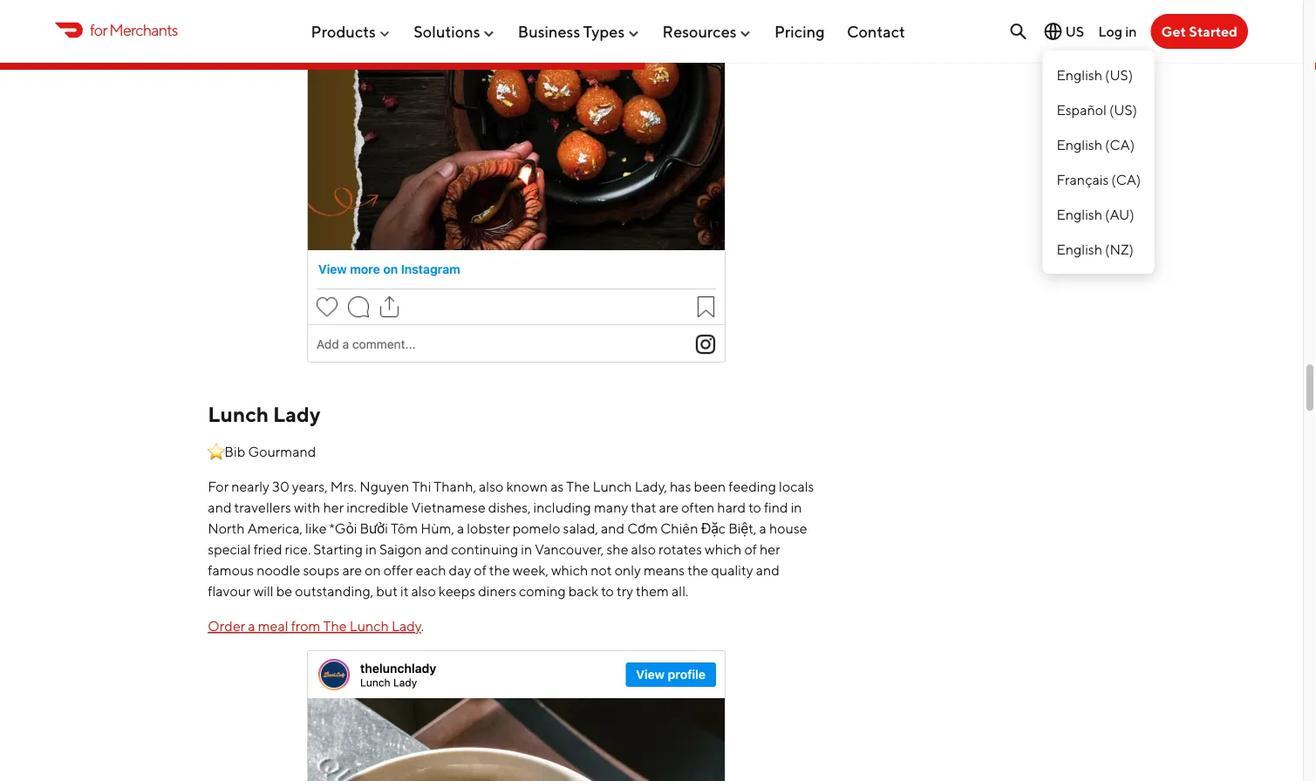 Task type: locate. For each thing, give the bounding box(es) containing it.
0 horizontal spatial also
[[411, 584, 436, 600]]

2 horizontal spatial lunch
[[593, 479, 632, 495]]

which up 'quality'
[[705, 542, 742, 558]]

*gỏi
[[329, 521, 357, 537]]

(ca) for english (ca)
[[1106, 137, 1135, 153]]

means
[[644, 563, 685, 579]]

lunch up bib
[[208, 402, 269, 427]]

are
[[659, 500, 679, 516], [342, 563, 362, 579]]

tôm
[[391, 521, 418, 537]]

⭐
[[208, 444, 222, 461]]

0 horizontal spatial lunch
[[208, 402, 269, 427]]

flavour
[[208, 584, 251, 600]]

1 horizontal spatial the
[[688, 563, 709, 579]]

0 vertical spatial (us)
[[1106, 67, 1133, 83]]

1 vertical spatial (ca)
[[1112, 171, 1141, 188]]

contact
[[847, 22, 906, 41]]

1 vertical spatial are
[[342, 563, 362, 579]]

each
[[416, 563, 446, 579]]

2 english from the top
[[1057, 137, 1103, 153]]

day
[[449, 563, 471, 579]]

english down english (au)
[[1057, 241, 1103, 258]]

english (au) button
[[1043, 197, 1155, 232]]

a right hùm,
[[457, 521, 464, 537]]

vancouver,
[[535, 542, 604, 558]]

0 vertical spatial (ca)
[[1106, 137, 1135, 153]]

the right as
[[567, 479, 590, 495]]

1 the from the left
[[489, 563, 510, 579]]

lunch down but
[[350, 618, 389, 635]]

also down 'cơm'
[[631, 542, 656, 558]]

solutions
[[414, 22, 480, 41]]

fried
[[254, 542, 282, 558]]

(ca) inside button
[[1112, 171, 1141, 188]]

english (nz)
[[1057, 241, 1134, 258]]

1 horizontal spatial which
[[705, 542, 742, 558]]

her up *gỏi
[[323, 500, 344, 516]]

a left meal
[[248, 618, 255, 635]]

are up chiên
[[659, 500, 679, 516]]

1 vertical spatial lunch
[[593, 479, 632, 495]]

log in link
[[1099, 23, 1137, 40]]

lady up gourmand
[[273, 402, 321, 427]]

her down house
[[760, 542, 781, 558]]

continuing
[[451, 542, 519, 558]]

us
[[1066, 23, 1085, 40]]

lunch up many
[[593, 479, 632, 495]]

english inside "button"
[[1057, 137, 1103, 153]]

also up dishes, at the left of page
[[479, 479, 504, 495]]

3 english from the top
[[1057, 206, 1103, 223]]

hard
[[718, 500, 746, 516]]

the
[[567, 479, 590, 495], [323, 618, 347, 635]]

the
[[489, 563, 510, 579], [688, 563, 709, 579]]

español
[[1057, 102, 1107, 118]]

2 vertical spatial lunch
[[350, 618, 389, 635]]

(ca) down español (us) button
[[1106, 137, 1135, 153]]

to down feeding
[[749, 500, 762, 516]]

a right biệt,
[[760, 521, 767, 537]]

1 vertical spatial of
[[474, 563, 487, 579]]

1 horizontal spatial her
[[760, 542, 781, 558]]

1 english from the top
[[1057, 67, 1103, 83]]

order a meal from the lunch lady link
[[208, 618, 421, 635]]

4 english from the top
[[1057, 241, 1103, 258]]

1 horizontal spatial of
[[745, 542, 757, 558]]

lady down it
[[392, 618, 421, 635]]

1 horizontal spatial also
[[479, 479, 504, 495]]

(ca) up (au)
[[1112, 171, 1141, 188]]

1 horizontal spatial are
[[659, 500, 679, 516]]

it
[[400, 584, 409, 600]]

also right it
[[411, 584, 436, 600]]

0 vertical spatial lady
[[273, 402, 321, 427]]

cơm
[[628, 521, 658, 537]]

products link
[[311, 15, 392, 48]]

only
[[615, 563, 641, 579]]

english down the français
[[1057, 206, 1103, 223]]

but
[[376, 584, 398, 600]]

of right day
[[474, 563, 487, 579]]

0 vertical spatial lunch
[[208, 402, 269, 427]]

for merchants link
[[55, 18, 178, 42]]

(ca) inside "button"
[[1106, 137, 1135, 153]]

the down rotates at the right bottom
[[688, 563, 709, 579]]

the right from
[[323, 618, 347, 635]]

english up español
[[1057, 67, 1103, 83]]

bib
[[225, 444, 246, 461]]

business types link
[[518, 15, 641, 48]]

starting
[[313, 542, 363, 558]]

1 horizontal spatial the
[[567, 479, 590, 495]]

get
[[1162, 23, 1187, 40]]

lunch inside for nearly 30 years, mrs. nguyen thi thanh, also known as the lunch lady, has been feeding locals and travellers with her incredible vietnamese dishes, including many that are often hard to find in north america, like *gỏi bưởi tôm hùm, a lobster pomelo salad, and cơm chiên đặc biệt, a house special fried rice. starting in saigon and continuing in vancouver, she also rotates which of her famous noodle soups are on offer each day of the week, which not only means the quality and flavour will be outstanding, but it also keeps diners coming back to try them all.
[[593, 479, 632, 495]]

with
[[294, 500, 321, 516]]

hùm,
[[421, 521, 454, 537]]

them
[[636, 584, 669, 600]]

dishes,
[[488, 500, 531, 516]]

of down biệt,
[[745, 542, 757, 558]]

the inside for nearly 30 years, mrs. nguyen thi thanh, also known as the lunch lady, has been feeding locals and travellers with her incredible vietnamese dishes, including many that are often hard to find in north america, like *gỏi bưởi tôm hùm, a lobster pomelo salad, and cơm chiên đặc biệt, a house special fried rice. starting in saigon and continuing in vancouver, she also rotates which of her famous noodle soups are on offer each day of the week, which not only means the quality and flavour will be outstanding, but it also keeps diners coming back to try them all.
[[567, 479, 590, 495]]

1 vertical spatial to
[[601, 584, 614, 600]]

(us)
[[1106, 67, 1133, 83], [1110, 102, 1138, 118]]

has
[[670, 479, 692, 495]]

0 vertical spatial are
[[659, 500, 679, 516]]

english
[[1057, 67, 1103, 83], [1057, 137, 1103, 153], [1057, 206, 1103, 223], [1057, 241, 1103, 258]]

to left try
[[601, 584, 614, 600]]

lunch lady
[[208, 402, 321, 427]]

0 horizontal spatial her
[[323, 500, 344, 516]]

for nearly 30 years, mrs. nguyen thi thanh, also known as the lunch lady, has been feeding locals and travellers with her incredible vietnamese dishes, including many that are often hard to find in north america, like *gỏi bưởi tôm hùm, a lobster pomelo salad, and cơm chiên đặc biệt, a house special fried rice. starting in saigon and continuing in vancouver, she also rotates which of her famous noodle soups are on offer each day of the week, which not only means the quality and flavour will be outstanding, but it also keeps diners coming back to try them all.
[[208, 479, 814, 600]]

1 horizontal spatial lady
[[392, 618, 421, 635]]

of
[[745, 542, 757, 558], [474, 563, 487, 579]]

english down español
[[1057, 137, 1103, 153]]

0 vertical spatial her
[[323, 500, 344, 516]]

mrs.
[[330, 479, 357, 495]]

1 vertical spatial the
[[323, 618, 347, 635]]

she
[[607, 542, 629, 558]]

english for english (us)
[[1057, 67, 1103, 83]]

0 horizontal spatial which
[[551, 563, 588, 579]]

english for english (ca)
[[1057, 137, 1103, 153]]

0 vertical spatial the
[[567, 479, 590, 495]]

0 horizontal spatial to
[[601, 584, 614, 600]]

which down vancouver,
[[551, 563, 588, 579]]

0 horizontal spatial lady
[[273, 402, 321, 427]]

are left on
[[342, 563, 362, 579]]

in up on
[[366, 542, 377, 558]]

bưởi
[[360, 521, 388, 537]]

0 vertical spatial also
[[479, 479, 504, 495]]

français (ca) button
[[1043, 162, 1155, 197]]

2 horizontal spatial also
[[631, 542, 656, 558]]

lunch
[[208, 402, 269, 427], [593, 479, 632, 495], [350, 618, 389, 635]]

(us) right español
[[1110, 102, 1138, 118]]

in right find
[[791, 500, 802, 516]]

0 horizontal spatial of
[[474, 563, 487, 579]]

meal
[[258, 618, 289, 635]]

rotates
[[659, 542, 702, 558]]

1 vertical spatial (us)
[[1110, 102, 1138, 118]]

lady,
[[635, 479, 667, 495]]

started
[[1190, 23, 1238, 40]]

0 horizontal spatial are
[[342, 563, 362, 579]]

0 vertical spatial which
[[705, 542, 742, 558]]

0 horizontal spatial the
[[489, 563, 510, 579]]

thi
[[412, 479, 431, 495]]

0 horizontal spatial a
[[248, 618, 255, 635]]

for
[[208, 479, 229, 495]]

rice.
[[285, 542, 311, 558]]

1 horizontal spatial to
[[749, 500, 762, 516]]

(us) up español (us) button
[[1106, 67, 1133, 83]]

saigon
[[380, 542, 422, 558]]

english (us)
[[1057, 67, 1133, 83]]

order a meal from the lunch lady .
[[208, 618, 424, 635]]

a
[[457, 521, 464, 537], [760, 521, 767, 537], [248, 618, 255, 635]]

(ca) for français (ca)
[[1112, 171, 1141, 188]]

and
[[208, 500, 232, 516], [601, 521, 625, 537], [425, 542, 449, 558], [756, 563, 780, 579]]

the up the diners
[[489, 563, 510, 579]]

her
[[323, 500, 344, 516], [760, 542, 781, 558]]

back
[[569, 584, 599, 600]]

english (ca) button
[[1043, 127, 1155, 162]]



Task type: vqa. For each thing, say whether or not it's contained in the screenshot.
right Your
no



Task type: describe. For each thing, give the bounding box(es) containing it.
merchants
[[109, 20, 178, 39]]

not
[[591, 563, 612, 579]]

get started
[[1162, 23, 1238, 40]]

pomelo
[[513, 521, 561, 537]]

often
[[682, 500, 715, 516]]

and right 'quality'
[[756, 563, 780, 579]]

coming
[[519, 584, 566, 600]]

nguyen
[[360, 479, 410, 495]]

1 vertical spatial also
[[631, 542, 656, 558]]

0 vertical spatial to
[[749, 500, 762, 516]]

in up week,
[[521, 542, 532, 558]]

incredible
[[347, 500, 409, 516]]

business types
[[518, 22, 625, 41]]

0 horizontal spatial the
[[323, 618, 347, 635]]

offer
[[384, 563, 413, 579]]

1 horizontal spatial a
[[457, 521, 464, 537]]

business
[[518, 22, 580, 41]]

đặc
[[701, 521, 726, 537]]

thanh,
[[434, 479, 476, 495]]

2 the from the left
[[688, 563, 709, 579]]

types
[[584, 22, 625, 41]]

find
[[764, 500, 788, 516]]

week,
[[513, 563, 549, 579]]

(au)
[[1106, 206, 1135, 223]]

2 vertical spatial also
[[411, 584, 436, 600]]

keeps
[[439, 584, 476, 600]]

log
[[1099, 23, 1123, 40]]

outstanding,
[[295, 584, 374, 600]]

travellers
[[234, 500, 291, 516]]

nearly
[[231, 479, 270, 495]]

english (us) button
[[1043, 58, 1155, 92]]

known
[[506, 479, 548, 495]]

français (ca)
[[1057, 171, 1141, 188]]

pricing link
[[775, 15, 825, 48]]

quality
[[711, 563, 754, 579]]

and down many
[[601, 521, 625, 537]]

on
[[365, 563, 381, 579]]

be
[[276, 584, 292, 600]]

solutions link
[[414, 15, 496, 48]]

english (ca)
[[1057, 137, 1135, 153]]

1 horizontal spatial lunch
[[350, 618, 389, 635]]

30
[[272, 479, 289, 495]]

english for english (au)
[[1057, 206, 1103, 223]]

pricing
[[775, 22, 825, 41]]

noodle
[[257, 563, 301, 579]]

1 vertical spatial which
[[551, 563, 588, 579]]

español (us)
[[1057, 102, 1138, 118]]

in right log
[[1126, 23, 1137, 40]]

products
[[311, 22, 376, 41]]

english (au)
[[1057, 206, 1135, 223]]

0 vertical spatial of
[[745, 542, 757, 558]]

english (nz) button
[[1043, 232, 1155, 267]]

biệt,
[[729, 521, 757, 537]]

north
[[208, 521, 245, 537]]

diners
[[478, 584, 517, 600]]

try
[[617, 584, 633, 600]]

1 vertical spatial lady
[[392, 618, 421, 635]]

house
[[770, 521, 808, 537]]

english for english (nz)
[[1057, 241, 1103, 258]]

resources link
[[663, 15, 753, 48]]

⭐ bib gourmand
[[208, 444, 316, 461]]

order
[[208, 618, 245, 635]]

for merchants
[[90, 20, 178, 39]]

contact link
[[847, 15, 906, 48]]

1 vertical spatial her
[[760, 542, 781, 558]]

from
[[291, 618, 321, 635]]

resources
[[663, 22, 737, 41]]

.
[[421, 618, 424, 635]]

2 horizontal spatial a
[[760, 521, 767, 537]]

will
[[254, 584, 274, 600]]

globe line image
[[1043, 21, 1064, 42]]

chiên
[[661, 521, 698, 537]]

vietnamese
[[411, 500, 486, 516]]

america,
[[248, 521, 303, 537]]

as
[[551, 479, 564, 495]]

years,
[[292, 479, 328, 495]]

and down hùm,
[[425, 542, 449, 558]]

for
[[90, 20, 107, 39]]

(us) for español (us)
[[1110, 102, 1138, 118]]

locals
[[779, 479, 814, 495]]

famous
[[208, 563, 254, 579]]

like
[[305, 521, 327, 537]]

and down for
[[208, 500, 232, 516]]

including
[[534, 500, 591, 516]]

(us) for english (us)
[[1106, 67, 1133, 83]]

been
[[694, 479, 726, 495]]

that
[[631, 500, 657, 516]]

feeding
[[729, 479, 777, 495]]

many
[[594, 500, 628, 516]]

gourmand
[[248, 444, 316, 461]]



